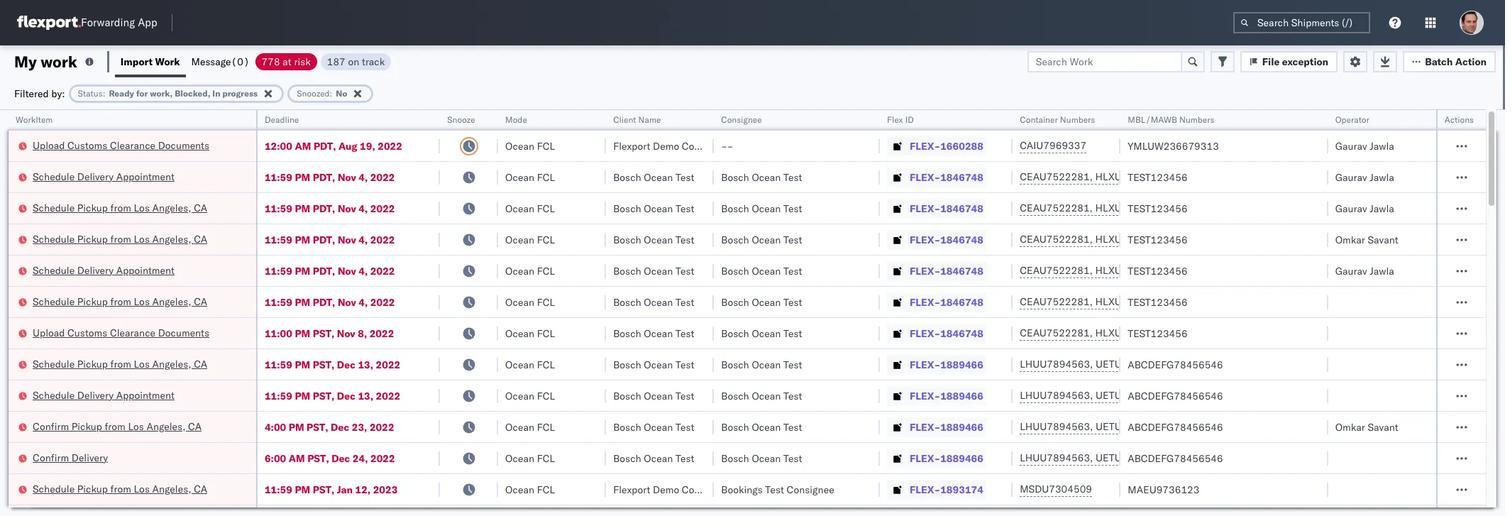 Task type: vqa. For each thing, say whether or not it's contained in the screenshot.
Gaurav
yes



Task type: describe. For each thing, give the bounding box(es) containing it.
7 schedule from the top
[[33, 389, 75, 401]]

pdt, for third "schedule pickup from los angeles, ca" button from the bottom of the page
[[313, 296, 335, 308]]

8 fcl from the top
[[537, 358, 555, 371]]

progress
[[222, 88, 258, 98]]

pst, left 8,
[[313, 327, 335, 340]]

--
[[721, 139, 734, 152]]

4 gaurav from the top
[[1336, 264, 1368, 277]]

1 hlxu8034992 from the top
[[1171, 170, 1241, 183]]

id
[[906, 114, 914, 125]]

upload for 12:00 am pdt, aug 19, 2022
[[33, 139, 65, 152]]

2 ceau7522281, hlxu6269489, hlxu8034992 from the top
[[1020, 202, 1241, 214]]

9 fcl from the top
[[537, 389, 555, 402]]

schedule pickup from los angeles, ca link for 4th "schedule pickup from los angeles, ca" button from the bottom
[[33, 232, 207, 246]]

11:59 pm pst, jan 12, 2023
[[265, 483, 398, 496]]

6 flex-1846748 from the top
[[910, 327, 984, 340]]

workitem
[[16, 114, 53, 125]]

schedule delivery appointment for 11:59 pm pdt, nov 4, 2022
[[33, 170, 175, 183]]

forwarding app link
[[17, 16, 157, 30]]

track
[[362, 55, 385, 68]]

10 fcl from the top
[[537, 421, 555, 433]]

risk
[[294, 55, 311, 68]]

snoozed
[[297, 88, 330, 98]]

flex-1893174
[[910, 483, 984, 496]]

bookings test consignee
[[721, 483, 835, 496]]

resize handle column header for container numbers
[[1104, 110, 1121, 516]]

pickup for first "schedule pickup from los angeles, ca" button from the bottom of the page
[[77, 482, 108, 495]]

4 schedule pickup from los angeles, ca button from the top
[[33, 357, 207, 372]]

6 1846748 from the top
[[941, 327, 984, 340]]

resize handle column header for workitem
[[239, 110, 256, 516]]

filtered by:
[[14, 87, 65, 100]]

container
[[1020, 114, 1058, 125]]

3 ceau7522281, from the top
[[1020, 233, 1093, 246]]

6 hlxu6269489, from the top
[[1096, 327, 1168, 339]]

pst, down 4:00 pm pst, dec 23, 2022
[[308, 452, 329, 465]]

4 jawla from the top
[[1370, 264, 1395, 277]]

23,
[[352, 421, 367, 433]]

4 11:59 from the top
[[265, 264, 292, 277]]

19,
[[360, 139, 375, 152]]

10 resize handle column header from the left
[[1420, 110, 1437, 516]]

am for pdt,
[[295, 139, 311, 152]]

6 fcl from the top
[[537, 296, 555, 308]]

6:00 am pst, dec 24, 2022
[[265, 452, 395, 465]]

dec up 23,
[[337, 389, 356, 402]]

2 ceau7522281, from the top
[[1020, 202, 1093, 214]]

1 schedule pickup from los angeles, ca button from the top
[[33, 201, 207, 216]]

4 fcl from the top
[[537, 233, 555, 246]]

3 4, from the top
[[359, 233, 368, 246]]

flex-1660288
[[910, 139, 984, 152]]

caiu7969337
[[1020, 139, 1087, 152]]

1 4, from the top
[[359, 171, 368, 184]]

batch action button
[[1404, 51, 1497, 72]]

confirm for confirm pickup from los angeles, ca
[[33, 420, 69, 433]]

2 11:59 pm pdt, nov 4, 2022 from the top
[[265, 202, 395, 215]]

5 11:59 from the top
[[265, 296, 292, 308]]

schedule pickup from los angeles, ca link for 4th "schedule pickup from los angeles, ca" button from the top of the page
[[33, 357, 207, 371]]

1 1889466 from the top
[[941, 358, 984, 371]]

3 abcdefg78456546 from the top
[[1128, 421, 1224, 433]]

4:00
[[265, 421, 286, 433]]

upload customs clearance documents for 11:00
[[33, 326, 209, 339]]

message (0)
[[191, 55, 250, 68]]

file exception
[[1263, 55, 1329, 68]]

schedule pickup from los angeles, ca for schedule pickup from los angeles, ca link associated with 4th "schedule pickup from los angeles, ca" button from the top of the page
[[33, 357, 207, 370]]

8 ocean fcl from the top
[[506, 358, 555, 371]]

6 ceau7522281, hlxu6269489, hlxu8034992 from the top
[[1020, 327, 1241, 339]]

jan
[[337, 483, 353, 496]]

status : ready for work, blocked, in progress
[[78, 88, 258, 98]]

3 jawla from the top
[[1370, 202, 1395, 215]]

2 1846748 from the top
[[941, 202, 984, 215]]

no
[[336, 88, 347, 98]]

actions
[[1445, 114, 1475, 125]]

message
[[191, 55, 231, 68]]

documents for 11:00 pm pst, nov 8, 2022
[[158, 326, 209, 339]]

los for third "schedule pickup from los angeles, ca" button from the bottom of the page
[[134, 295, 150, 308]]

11:59 pm pst, dec 13, 2022 for schedule delivery appointment
[[265, 389, 401, 402]]

2 uetu5238478 from the top
[[1096, 389, 1165, 402]]

flexport for bookings test consignee
[[613, 483, 651, 496]]

flexport demo consignee for bookings
[[613, 483, 730, 496]]

client
[[613, 114, 636, 125]]

work,
[[150, 88, 173, 98]]

schedule pickup from los angeles, ca for schedule pickup from los angeles, ca link associated with 4th "schedule pickup from los angeles, ca" button from the bottom
[[33, 232, 207, 245]]

11:59 pm pst, dec 13, 2022 for schedule pickup from los angeles, ca
[[265, 358, 401, 371]]

my work
[[14, 51, 77, 71]]

los for 1st "schedule pickup from los angeles, ca" button
[[134, 201, 150, 214]]

flexport for --
[[613, 139, 651, 152]]

app
[[138, 16, 157, 29]]

12:00
[[265, 139, 292, 152]]

dec down 11:00 pm pst, nov 8, 2022
[[337, 358, 356, 371]]

2 flex-1889466 from the top
[[910, 389, 984, 402]]

3 1889466 from the top
[[941, 421, 984, 433]]

1 ocean fcl from the top
[[506, 139, 555, 152]]

snoozed : no
[[297, 88, 347, 98]]

2 hlxu6269489, from the top
[[1096, 202, 1168, 214]]

778 at risk
[[262, 55, 311, 68]]

numbers for container numbers
[[1061, 114, 1096, 125]]

pickup for 4th "schedule pickup from los angeles, ca" button from the bottom
[[77, 232, 108, 245]]

2 hlxu8034992 from the top
[[1171, 202, 1241, 214]]

demo for bookings
[[653, 483, 680, 496]]

flex
[[887, 114, 903, 125]]

flex id button
[[880, 111, 999, 126]]

blocked,
[[175, 88, 210, 98]]

import
[[121, 55, 153, 68]]

my
[[14, 51, 37, 71]]

187 on track
[[327, 55, 385, 68]]

flexport. image
[[17, 16, 81, 30]]

los for confirm pickup from los angeles, ca button
[[128, 420, 144, 433]]

2 flex- from the top
[[910, 171, 941, 184]]

by:
[[51, 87, 65, 100]]

5 4, from the top
[[359, 296, 368, 308]]

7 fcl from the top
[[537, 327, 555, 340]]

2 lhuu7894563, from the top
[[1020, 389, 1094, 402]]

demo for -
[[653, 139, 680, 152]]

12 ocean fcl from the top
[[506, 483, 555, 496]]

6 flex- from the top
[[910, 296, 941, 308]]

4 1846748 from the top
[[941, 264, 984, 277]]

5 fcl from the top
[[537, 264, 555, 277]]

2 11:59 from the top
[[265, 202, 292, 215]]

name
[[639, 114, 661, 125]]

4 4, from the top
[[359, 264, 368, 277]]

mbl/mawb
[[1128, 114, 1178, 125]]

1 abcdefg78456546 from the top
[[1128, 358, 1224, 371]]

24,
[[353, 452, 368, 465]]

pst, up 6:00 am pst, dec 24, 2022 at the bottom left
[[307, 421, 328, 433]]

3 gaurav jawla from the top
[[1336, 202, 1395, 215]]

4 gaurav jawla from the top
[[1336, 264, 1395, 277]]

pst, up 4:00 pm pst, dec 23, 2022
[[313, 389, 335, 402]]

resize handle column header for client name
[[697, 110, 714, 516]]

2 flex-1846748 from the top
[[910, 202, 984, 215]]

confirm pickup from los angeles, ca
[[33, 420, 202, 433]]

(0)
[[231, 55, 250, 68]]

ready
[[109, 88, 134, 98]]

operator
[[1336, 114, 1370, 125]]

6 test123456 from the top
[[1128, 327, 1188, 340]]

maeu9736123
[[1128, 483, 1200, 496]]

3 ceau7522281, hlxu6269489, hlxu8034992 from the top
[[1020, 233, 1241, 246]]

2 jawla from the top
[[1370, 171, 1395, 184]]

pst, down 11:00 pm pst, nov 8, 2022
[[313, 358, 335, 371]]

confirm pickup from los angeles, ca button
[[33, 419, 202, 435]]

5 ceau7522281, from the top
[[1020, 295, 1093, 308]]

at
[[283, 55, 292, 68]]

4 flex- from the top
[[910, 233, 941, 246]]

mode button
[[498, 111, 592, 126]]

import work button
[[115, 45, 186, 77]]

6:00
[[265, 452, 286, 465]]

confirm delivery
[[33, 451, 108, 464]]

omkar savant for test123456
[[1336, 233, 1399, 246]]

container numbers button
[[1013, 111, 1107, 126]]

2023
[[373, 483, 398, 496]]

12 fcl from the top
[[537, 483, 555, 496]]

1 lhuu7894563, uetu5238478 from the top
[[1020, 358, 1165, 371]]

upload for 11:00 pm pst, nov 8, 2022
[[33, 326, 65, 339]]

11 resize handle column header from the left
[[1470, 110, 1487, 516]]

6 schedule from the top
[[33, 357, 75, 370]]

pickup for 1st "schedule pickup from los angeles, ca" button
[[77, 201, 108, 214]]

client name button
[[606, 111, 700, 126]]

11 flex- from the top
[[910, 452, 941, 465]]

1660288
[[941, 139, 984, 152]]

2 ocean fcl from the top
[[506, 171, 555, 184]]

6 11:59 from the top
[[265, 358, 292, 371]]

batch
[[1426, 55, 1453, 68]]

forwarding app
[[81, 16, 157, 29]]

msdu7304509
[[1020, 483, 1093, 496]]

from for first "schedule pickup from los angeles, ca" button from the bottom of the page
[[110, 482, 131, 495]]

client name
[[613, 114, 661, 125]]

in
[[212, 88, 220, 98]]

1893174
[[941, 483, 984, 496]]

1 schedule from the top
[[33, 170, 75, 183]]

deadline button
[[258, 111, 426, 126]]

confirm delivery link
[[33, 450, 108, 465]]

schedule pickup from los angeles, ca link for third "schedule pickup from los angeles, ca" button from the bottom of the page
[[33, 294, 207, 308]]

exception
[[1283, 55, 1329, 68]]

7 flex- from the top
[[910, 327, 941, 340]]

schedule pickup from los angeles, ca for schedule pickup from los angeles, ca link associated with third "schedule pickup from los angeles, ca" button from the bottom of the page
[[33, 295, 207, 308]]

187
[[327, 55, 346, 68]]

deadline
[[265, 114, 299, 125]]

bookings
[[721, 483, 763, 496]]

numbers for mbl/mawb numbers
[[1180, 114, 1215, 125]]

4 11:59 pm pdt, nov 4, 2022 from the top
[[265, 264, 395, 277]]

schedule delivery appointment for 11:59 pm pst, dec 13, 2022
[[33, 389, 175, 401]]

12,
[[355, 483, 371, 496]]

resize handle column header for mbl/mawb numbers
[[1312, 110, 1329, 516]]

1 1846748 from the top
[[941, 171, 984, 184]]

12:00 am pdt, aug 19, 2022
[[265, 139, 402, 152]]

1 flex-1889466 from the top
[[910, 358, 984, 371]]

1 ceau7522281, hlxu6269489, hlxu8034992 from the top
[[1020, 170, 1241, 183]]

snooze
[[447, 114, 475, 125]]

pdt, for 4th "schedule pickup from los angeles, ca" button from the bottom
[[313, 233, 335, 246]]

consignee button
[[714, 111, 866, 126]]

2 schedule pickup from los angeles, ca button from the top
[[33, 232, 207, 247]]

11 fcl from the top
[[537, 452, 555, 465]]

omkar savant for abcdefg78456546
[[1336, 421, 1399, 433]]

4 schedule from the top
[[33, 264, 75, 277]]

documents for 12:00 am pdt, aug 19, 2022
[[158, 139, 209, 152]]

11:00
[[265, 327, 292, 340]]

5 flex- from the top
[[910, 264, 941, 277]]

2 schedule from the top
[[33, 201, 75, 214]]

consignee inside button
[[721, 114, 762, 125]]

3 resize handle column header from the left
[[481, 110, 498, 516]]

from for third "schedule pickup from los angeles, ca" button from the bottom of the page
[[110, 295, 131, 308]]

1 ceau7522281, from the top
[[1020, 170, 1093, 183]]

resize handle column header for mode
[[589, 110, 606, 516]]

5 hlxu6269489, from the top
[[1096, 295, 1168, 308]]

11 ocean fcl from the top
[[506, 452, 555, 465]]



Task type: locate. For each thing, give the bounding box(es) containing it.
1 13, from the top
[[358, 358, 374, 371]]

1 gaurav jawla from the top
[[1336, 139, 1395, 152]]

12 flex- from the top
[[910, 483, 941, 496]]

4 lhuu7894563, uetu5238478 from the top
[[1020, 452, 1165, 464]]

0 vertical spatial savant
[[1368, 233, 1399, 246]]

: left no
[[330, 88, 332, 98]]

gaurav jawla
[[1336, 139, 1395, 152], [1336, 171, 1395, 184], [1336, 202, 1395, 215], [1336, 264, 1395, 277]]

1 vertical spatial customs
[[67, 326, 107, 339]]

ymluw236679313
[[1128, 139, 1220, 152]]

1 vertical spatial confirm
[[33, 451, 69, 464]]

am right 12:00
[[295, 139, 311, 152]]

mode
[[506, 114, 527, 125]]

2 customs from the top
[[67, 326, 107, 339]]

0 vertical spatial clearance
[[110, 139, 155, 152]]

2 lhuu7894563, uetu5238478 from the top
[[1020, 389, 1165, 402]]

1 horizontal spatial numbers
[[1180, 114, 1215, 125]]

documents
[[158, 139, 209, 152], [158, 326, 209, 339]]

1 - from the left
[[721, 139, 728, 152]]

0 vertical spatial am
[[295, 139, 311, 152]]

savant for abcdefg78456546
[[1368, 421, 1399, 433]]

flex-1846748
[[910, 171, 984, 184], [910, 202, 984, 215], [910, 233, 984, 246], [910, 264, 984, 277], [910, 296, 984, 308], [910, 327, 984, 340]]

for
[[136, 88, 148, 98]]

confirm pickup from los angeles, ca link
[[33, 419, 202, 433]]

0 vertical spatial schedule delivery appointment
[[33, 170, 175, 183]]

numbers up ymluw236679313 in the top of the page
[[1180, 114, 1215, 125]]

: for snoozed
[[330, 88, 332, 98]]

3 schedule pickup from los angeles, ca button from the top
[[33, 294, 207, 310]]

1 vertical spatial upload customs clearance documents link
[[33, 325, 209, 340]]

clearance for 12:00 am pdt, aug 19, 2022
[[110, 139, 155, 152]]

2 schedule delivery appointment from the top
[[33, 264, 175, 277]]

6 resize handle column header from the left
[[863, 110, 880, 516]]

2 4, from the top
[[359, 202, 368, 215]]

demo
[[653, 139, 680, 152], [653, 483, 680, 496]]

flex id
[[887, 114, 914, 125]]

from for 4th "schedule pickup from los angeles, ca" button from the top of the page
[[110, 357, 131, 370]]

11:00 pm pst, nov 8, 2022
[[265, 327, 394, 340]]

omkar for abcdefg78456546
[[1336, 421, 1366, 433]]

3 flex-1889466 from the top
[[910, 421, 984, 433]]

numbers inside container numbers button
[[1061, 114, 1096, 125]]

los for 4th "schedule pickup from los angeles, ca" button from the top of the page
[[134, 357, 150, 370]]

from for 4th "schedule pickup from los angeles, ca" button from the bottom
[[110, 232, 131, 245]]

appointment for 11:59 pm pdt, nov 4, 2022
[[116, 170, 175, 183]]

upload customs clearance documents link for 12:00 am pdt, aug 19, 2022
[[33, 138, 209, 152]]

test
[[676, 171, 695, 184], [784, 171, 803, 184], [676, 202, 695, 215], [784, 202, 803, 215], [676, 233, 695, 246], [784, 233, 803, 246], [676, 264, 695, 277], [784, 264, 803, 277], [676, 296, 695, 308], [784, 296, 803, 308], [676, 327, 695, 340], [784, 327, 803, 340], [676, 358, 695, 371], [784, 358, 803, 371], [676, 389, 695, 402], [784, 389, 803, 402], [676, 421, 695, 433], [784, 421, 803, 433], [676, 452, 695, 465], [784, 452, 803, 465], [766, 483, 784, 496]]

2 documents from the top
[[158, 326, 209, 339]]

1 vertical spatial clearance
[[110, 326, 155, 339]]

resize handle column header for flex id
[[996, 110, 1013, 516]]

1 flex- from the top
[[910, 139, 941, 152]]

2 appointment from the top
[[116, 264, 175, 277]]

1 vertical spatial omkar savant
[[1336, 421, 1399, 433]]

0 vertical spatial appointment
[[116, 170, 175, 183]]

pst, left the jan
[[313, 483, 335, 496]]

0 vertical spatial omkar savant
[[1336, 233, 1399, 246]]

flexport demo consignee for -
[[613, 139, 730, 152]]

los for 4th "schedule pickup from los angeles, ca" button from the bottom
[[134, 232, 150, 245]]

4:00 pm pst, dec 23, 2022
[[265, 421, 394, 433]]

5 schedule pickup from los angeles, ca button from the top
[[33, 482, 207, 497]]

mbl/mawb numbers button
[[1121, 111, 1315, 126]]

13, for schedule delivery appointment
[[358, 389, 374, 402]]

13, down 8,
[[358, 358, 374, 371]]

clearance
[[110, 139, 155, 152], [110, 326, 155, 339]]

0 vertical spatial documents
[[158, 139, 209, 152]]

1 lhuu7894563, from the top
[[1020, 358, 1094, 371]]

upload customs clearance documents for 12:00
[[33, 139, 209, 152]]

omkar for test123456
[[1336, 233, 1366, 246]]

2 vertical spatial appointment
[[116, 389, 175, 401]]

: for status
[[103, 88, 105, 98]]

resize handle column header for consignee
[[863, 110, 880, 516]]

customs
[[67, 139, 107, 152], [67, 326, 107, 339]]

customs for 12:00 am pdt, aug 19, 2022
[[67, 139, 107, 152]]

angeles, inside button
[[147, 420, 186, 433]]

resize handle column header
[[239, 110, 256, 516], [423, 110, 440, 516], [481, 110, 498, 516], [589, 110, 606, 516], [697, 110, 714, 516], [863, 110, 880, 516], [996, 110, 1013, 516], [1104, 110, 1121, 516], [1312, 110, 1329, 516], [1420, 110, 1437, 516], [1470, 110, 1487, 516]]

ocean fcl
[[506, 139, 555, 152], [506, 171, 555, 184], [506, 202, 555, 215], [506, 233, 555, 246], [506, 264, 555, 277], [506, 296, 555, 308], [506, 327, 555, 340], [506, 358, 555, 371], [506, 389, 555, 402], [506, 421, 555, 433], [506, 452, 555, 465], [506, 483, 555, 496]]

3 schedule delivery appointment from the top
[[33, 389, 175, 401]]

2 - from the left
[[728, 139, 734, 152]]

2 abcdefg78456546 from the top
[[1128, 389, 1224, 402]]

2 upload from the top
[[33, 326, 65, 339]]

4 ocean fcl from the top
[[506, 233, 555, 246]]

13, up 23,
[[358, 389, 374, 402]]

abcdefg78456546
[[1128, 358, 1224, 371], [1128, 389, 1224, 402], [1128, 421, 1224, 433], [1128, 452, 1224, 465]]

schedule pickup from los angeles, ca link for first "schedule pickup from los angeles, ca" button from the bottom of the page
[[33, 482, 207, 496]]

0 vertical spatial demo
[[653, 139, 680, 152]]

pickup for 4th "schedule pickup from los angeles, ca" button from the top of the page
[[77, 357, 108, 370]]

pdt, for 1st "schedule pickup from los angeles, ca" button
[[313, 202, 335, 215]]

confirm for confirm delivery
[[33, 451, 69, 464]]

consignee
[[721, 114, 762, 125], [682, 139, 730, 152], [682, 483, 730, 496], [787, 483, 835, 496]]

gaurav
[[1336, 139, 1368, 152], [1336, 171, 1368, 184], [1336, 202, 1368, 215], [1336, 264, 1368, 277]]

omkar savant
[[1336, 233, 1399, 246], [1336, 421, 1399, 433]]

0 vertical spatial upload
[[33, 139, 65, 152]]

resize handle column header for deadline
[[423, 110, 440, 516]]

0 vertical spatial upload customs clearance documents link
[[33, 138, 209, 152]]

2 vertical spatial schedule delivery appointment link
[[33, 388, 175, 402]]

pdt, for 11:59 pm pdt, nov 4, 2022 schedule delivery appointment button
[[313, 171, 335, 184]]

test123456
[[1128, 171, 1188, 184], [1128, 202, 1188, 215], [1128, 233, 1188, 246], [1128, 264, 1188, 277], [1128, 296, 1188, 308], [1128, 327, 1188, 340]]

0 vertical spatial omkar
[[1336, 233, 1366, 246]]

los
[[134, 201, 150, 214], [134, 232, 150, 245], [134, 295, 150, 308], [134, 357, 150, 370], [128, 420, 144, 433], [134, 482, 150, 495]]

0 horizontal spatial :
[[103, 88, 105, 98]]

on
[[348, 55, 359, 68]]

5 ocean fcl from the top
[[506, 264, 555, 277]]

11:59 pm pst, dec 13, 2022 down 11:00 pm pst, nov 8, 2022
[[265, 358, 401, 371]]

pickup for third "schedule pickup from los angeles, ca" button from the bottom of the page
[[77, 295, 108, 308]]

1889466
[[941, 358, 984, 371], [941, 389, 984, 402], [941, 421, 984, 433], [941, 452, 984, 465]]

5 1846748 from the top
[[941, 296, 984, 308]]

clearance for 11:00 pm pst, nov 8, 2022
[[110, 326, 155, 339]]

2 fcl from the top
[[537, 171, 555, 184]]

2 clearance from the top
[[110, 326, 155, 339]]

0 horizontal spatial numbers
[[1061, 114, 1096, 125]]

2 13, from the top
[[358, 389, 374, 402]]

delivery inside 'link'
[[72, 451, 108, 464]]

2 : from the left
[[330, 88, 332, 98]]

1 horizontal spatial :
[[330, 88, 332, 98]]

2 11:59 pm pst, dec 13, 2022 from the top
[[265, 389, 401, 402]]

file
[[1263, 55, 1280, 68]]

0 vertical spatial confirm
[[33, 420, 69, 433]]

schedule delivery appointment button for 11:59 pm pst, dec 13, 2022
[[33, 388, 175, 404]]

upload customs clearance documents link
[[33, 138, 209, 152], [33, 325, 209, 340]]

1 schedule delivery appointment from the top
[[33, 170, 175, 183]]

file exception button
[[1241, 51, 1338, 72], [1241, 51, 1338, 72]]

pickup
[[77, 201, 108, 214], [77, 232, 108, 245], [77, 295, 108, 308], [77, 357, 108, 370], [72, 420, 102, 433], [77, 482, 108, 495]]

1 confirm from the top
[[33, 420, 69, 433]]

2 savant from the top
[[1368, 421, 1399, 433]]

3 11:59 from the top
[[265, 233, 292, 246]]

8,
[[358, 327, 367, 340]]

1 vertical spatial upload customs clearance documents button
[[33, 325, 209, 341]]

appointment
[[116, 170, 175, 183], [116, 264, 175, 277], [116, 389, 175, 401]]

2 schedule delivery appointment link from the top
[[33, 263, 175, 277]]

0 vertical spatial 13,
[[358, 358, 374, 371]]

13, for schedule pickup from los angeles, ca
[[358, 358, 374, 371]]

2 vertical spatial schedule delivery appointment button
[[33, 388, 175, 404]]

flexport
[[613, 139, 651, 152], [613, 483, 651, 496]]

0 vertical spatial schedule delivery appointment link
[[33, 169, 175, 184]]

2 1889466 from the top
[[941, 389, 984, 402]]

6 ceau7522281, from the top
[[1020, 327, 1093, 339]]

aug
[[339, 139, 358, 152]]

11:59 pm pdt, nov 4, 2022
[[265, 171, 395, 184], [265, 202, 395, 215], [265, 233, 395, 246], [265, 264, 395, 277], [265, 296, 395, 308]]

workitem button
[[9, 111, 242, 126]]

5 schedule from the top
[[33, 295, 75, 308]]

schedule delivery appointment link for 11:59 pm pst, dec 13, 2022
[[33, 388, 175, 402]]

am right 6:00
[[289, 452, 305, 465]]

customs for 11:00 pm pst, nov 8, 2022
[[67, 326, 107, 339]]

4 abcdefg78456546 from the top
[[1128, 452, 1224, 465]]

upload customs clearance documents link for 11:00 pm pst, nov 8, 2022
[[33, 325, 209, 340]]

0 vertical spatial upload customs clearance documents
[[33, 139, 209, 152]]

2 vertical spatial schedule delivery appointment
[[33, 389, 175, 401]]

2 gaurav from the top
[[1336, 171, 1368, 184]]

from for confirm pickup from los angeles, ca button
[[105, 420, 126, 433]]

5 ceau7522281, hlxu6269489, hlxu8034992 from the top
[[1020, 295, 1241, 308]]

upload customs clearance documents
[[33, 139, 209, 152], [33, 326, 209, 339]]

1 vertical spatial schedule delivery appointment button
[[33, 263, 175, 279]]

10 ocean fcl from the top
[[506, 421, 555, 433]]

1 vertical spatial 11:59 pm pst, dec 13, 2022
[[265, 389, 401, 402]]

1 vertical spatial 13,
[[358, 389, 374, 402]]

schedule pickup from los angeles, ca for schedule pickup from los angeles, ca link associated with first "schedule pickup from los angeles, ca" button from the bottom of the page
[[33, 482, 207, 495]]

1 uetu5238478 from the top
[[1096, 358, 1165, 371]]

1 11:59 from the top
[[265, 171, 292, 184]]

11:59
[[265, 171, 292, 184], [265, 202, 292, 215], [265, 233, 292, 246], [265, 264, 292, 277], [265, 296, 292, 308], [265, 358, 292, 371], [265, 389, 292, 402], [265, 483, 292, 496]]

2 omkar savant from the top
[[1336, 421, 1399, 433]]

upload customs clearance documents button for 11:00 pm pst, nov 8, 2022
[[33, 325, 209, 341]]

8 schedule from the top
[[33, 482, 75, 495]]

ocean
[[506, 139, 535, 152], [506, 171, 535, 184], [644, 171, 673, 184], [752, 171, 781, 184], [506, 202, 535, 215], [644, 202, 673, 215], [752, 202, 781, 215], [506, 233, 535, 246], [644, 233, 673, 246], [752, 233, 781, 246], [506, 264, 535, 277], [644, 264, 673, 277], [752, 264, 781, 277], [506, 296, 535, 308], [644, 296, 673, 308], [752, 296, 781, 308], [506, 327, 535, 340], [644, 327, 673, 340], [752, 327, 781, 340], [506, 358, 535, 371], [644, 358, 673, 371], [752, 358, 781, 371], [506, 389, 535, 402], [644, 389, 673, 402], [752, 389, 781, 402], [506, 421, 535, 433], [644, 421, 673, 433], [752, 421, 781, 433], [506, 452, 535, 465], [644, 452, 673, 465], [752, 452, 781, 465], [506, 483, 535, 496]]

1 11:59 pm pst, dec 13, 2022 from the top
[[265, 358, 401, 371]]

from
[[110, 201, 131, 214], [110, 232, 131, 245], [110, 295, 131, 308], [110, 357, 131, 370], [105, 420, 126, 433], [110, 482, 131, 495]]

5 test123456 from the top
[[1128, 296, 1188, 308]]

pdt,
[[314, 139, 336, 152], [313, 171, 335, 184], [313, 202, 335, 215], [313, 233, 335, 246], [313, 264, 335, 277], [313, 296, 335, 308]]

1 schedule pickup from los angeles, ca link from the top
[[33, 201, 207, 215]]

1 vertical spatial schedule delivery appointment link
[[33, 263, 175, 277]]

1 11:59 pm pdt, nov 4, 2022 from the top
[[265, 171, 395, 184]]

batch action
[[1426, 55, 1487, 68]]

work
[[41, 51, 77, 71]]

4 schedule pickup from los angeles, ca link from the top
[[33, 357, 207, 371]]

3 lhuu7894563, from the top
[[1020, 420, 1094, 433]]

1 vertical spatial flexport demo consignee
[[613, 483, 730, 496]]

upload customs clearance documents button for 12:00 am pdt, aug 19, 2022
[[33, 138, 209, 154]]

1 vertical spatial upload customs clearance documents
[[33, 326, 209, 339]]

schedule delivery appointment link for 11:59 pm pdt, nov 4, 2022
[[33, 169, 175, 184]]

8 resize handle column header from the left
[[1104, 110, 1121, 516]]

3 schedule from the top
[[33, 232, 75, 245]]

3 schedule pickup from los angeles, ca from the top
[[33, 295, 207, 308]]

ca
[[194, 201, 207, 214], [194, 232, 207, 245], [194, 295, 207, 308], [194, 357, 207, 370], [188, 420, 202, 433], [194, 482, 207, 495]]

1 upload customs clearance documents link from the top
[[33, 138, 209, 152]]

ca inside button
[[188, 420, 202, 433]]

action
[[1456, 55, 1487, 68]]

dec left 24,
[[332, 452, 350, 465]]

confirm inside 'link'
[[33, 451, 69, 464]]

1 vertical spatial am
[[289, 452, 305, 465]]

container numbers
[[1020, 114, 1096, 125]]

3 flex- from the top
[[910, 202, 941, 215]]

1 vertical spatial flexport
[[613, 483, 651, 496]]

6 hlxu8034992 from the top
[[1171, 327, 1241, 339]]

delivery
[[77, 170, 114, 183], [77, 264, 114, 277], [77, 389, 114, 401], [72, 451, 108, 464]]

numbers up caiu7969337
[[1061, 114, 1096, 125]]

778
[[262, 55, 280, 68]]

:
[[103, 88, 105, 98], [330, 88, 332, 98]]

2 upload customs clearance documents link from the top
[[33, 325, 209, 340]]

upload
[[33, 139, 65, 152], [33, 326, 65, 339]]

1 vertical spatial omkar
[[1336, 421, 1366, 433]]

11:59 pm pst, dec 13, 2022
[[265, 358, 401, 371], [265, 389, 401, 402]]

3 appointment from the top
[[116, 389, 175, 401]]

0 vertical spatial customs
[[67, 139, 107, 152]]

dec left 23,
[[331, 421, 349, 433]]

4 flex-1889466 from the top
[[910, 452, 984, 465]]

am for pst,
[[289, 452, 305, 465]]

3 gaurav from the top
[[1336, 202, 1368, 215]]

1 schedule delivery appointment button from the top
[[33, 169, 175, 185]]

11:59 pm pst, dec 13, 2022 up 4:00 pm pst, dec 23, 2022
[[265, 389, 401, 402]]

pst,
[[313, 327, 335, 340], [313, 358, 335, 371], [313, 389, 335, 402], [307, 421, 328, 433], [308, 452, 329, 465], [313, 483, 335, 496]]

lhuu7894563, uetu5238478
[[1020, 358, 1165, 371], [1020, 389, 1165, 402], [1020, 420, 1165, 433], [1020, 452, 1165, 464]]

filtered
[[14, 87, 49, 100]]

1 flex-1846748 from the top
[[910, 171, 984, 184]]

am
[[295, 139, 311, 152], [289, 452, 305, 465]]

nov
[[338, 171, 356, 184], [338, 202, 356, 215], [338, 233, 356, 246], [338, 264, 356, 277], [338, 296, 356, 308], [337, 327, 355, 340]]

bosch ocean test
[[613, 171, 695, 184], [721, 171, 803, 184], [613, 202, 695, 215], [721, 202, 803, 215], [613, 233, 695, 246], [721, 233, 803, 246], [613, 264, 695, 277], [721, 264, 803, 277], [613, 296, 695, 308], [721, 296, 803, 308], [613, 327, 695, 340], [721, 327, 803, 340], [613, 358, 695, 371], [721, 358, 803, 371], [613, 389, 695, 402], [721, 389, 803, 402], [613, 421, 695, 433], [721, 421, 803, 433], [613, 452, 695, 465], [721, 452, 803, 465]]

: left ready
[[103, 88, 105, 98]]

los for first "schedule pickup from los angeles, ca" button from the bottom of the page
[[134, 482, 150, 495]]

4 lhuu7894563, from the top
[[1020, 452, 1094, 464]]

confirm delivery button
[[33, 450, 108, 466]]

savant for test123456
[[1368, 233, 1399, 246]]

Search Shipments (/) text field
[[1234, 12, 1371, 33]]

0 vertical spatial flexport demo consignee
[[613, 139, 730, 152]]

appointment for 11:59 pm pst, dec 13, 2022
[[116, 389, 175, 401]]

8 flex- from the top
[[910, 358, 941, 371]]

0 vertical spatial 11:59 pm pst, dec 13, 2022
[[265, 358, 401, 371]]

Search Work text field
[[1028, 51, 1183, 72]]

upload customs clearance documents button
[[33, 138, 209, 154], [33, 325, 209, 341]]

1 vertical spatial appointment
[[116, 264, 175, 277]]

2 schedule pickup from los angeles, ca link from the top
[[33, 232, 207, 246]]

forwarding
[[81, 16, 135, 29]]

numbers inside mbl/mawb numbers button
[[1180, 114, 1215, 125]]

confirm
[[33, 420, 69, 433], [33, 451, 69, 464]]

schedule pickup from los angeles, ca for schedule pickup from los angeles, ca link corresponding to 1st "schedule pickup from los angeles, ca" button
[[33, 201, 207, 214]]

0 vertical spatial upload customs clearance documents button
[[33, 138, 209, 154]]

6 ocean fcl from the top
[[506, 296, 555, 308]]

3 1846748 from the top
[[941, 233, 984, 246]]

schedule delivery appointment button for 11:59 pm pdt, nov 4, 2022
[[33, 169, 175, 185]]

9 ocean fcl from the top
[[506, 389, 555, 402]]

angeles,
[[152, 201, 191, 214], [152, 232, 191, 245], [152, 295, 191, 308], [152, 357, 191, 370], [147, 420, 186, 433], [152, 482, 191, 495]]

1 vertical spatial savant
[[1368, 421, 1399, 433]]

4 1889466 from the top
[[941, 452, 984, 465]]

3 hlxu6269489, from the top
[[1096, 233, 1168, 246]]

1 vertical spatial documents
[[158, 326, 209, 339]]

0 vertical spatial schedule delivery appointment button
[[33, 169, 175, 185]]

work
[[155, 55, 180, 68]]

3 flex-1846748 from the top
[[910, 233, 984, 246]]

0 vertical spatial flexport
[[613, 139, 651, 152]]

numbers
[[1061, 114, 1096, 125], [1180, 114, 1215, 125]]

jawla
[[1370, 139, 1395, 152], [1370, 171, 1395, 184], [1370, 202, 1395, 215], [1370, 264, 1395, 277]]

1 test123456 from the top
[[1128, 171, 1188, 184]]

1 clearance from the top
[[110, 139, 155, 152]]

pickup for confirm pickup from los angeles, ca button
[[72, 420, 102, 433]]

1 vertical spatial demo
[[653, 483, 680, 496]]

pm
[[295, 171, 310, 184], [295, 202, 310, 215], [295, 233, 310, 246], [295, 264, 310, 277], [295, 296, 310, 308], [295, 327, 310, 340], [295, 358, 310, 371], [295, 389, 310, 402], [289, 421, 304, 433], [295, 483, 310, 496]]

1 vertical spatial schedule delivery appointment
[[33, 264, 175, 277]]

1 schedule delivery appointment link from the top
[[33, 169, 175, 184]]

flexport demo consignee
[[613, 139, 730, 152], [613, 483, 730, 496]]

mbl/mawb numbers
[[1128, 114, 1215, 125]]

3 uetu5238478 from the top
[[1096, 420, 1165, 433]]

status
[[78, 88, 103, 98]]

1 vertical spatial upload
[[33, 326, 65, 339]]

1 demo from the top
[[653, 139, 680, 152]]

import work
[[121, 55, 180, 68]]

from for 1st "schedule pickup from los angeles, ca" button
[[110, 201, 131, 214]]

schedule pickup from los angeles, ca link for 1st "schedule pickup from los angeles, ca" button
[[33, 201, 207, 215]]

flex-1889466 button
[[887, 355, 987, 374], [887, 355, 987, 374], [887, 386, 987, 406], [887, 386, 987, 406], [887, 417, 987, 437], [887, 417, 987, 437], [887, 448, 987, 468], [887, 448, 987, 468]]

1846748
[[941, 171, 984, 184], [941, 202, 984, 215], [941, 233, 984, 246], [941, 264, 984, 277], [941, 296, 984, 308], [941, 327, 984, 340]]

5 flex-1846748 from the top
[[910, 296, 984, 308]]



